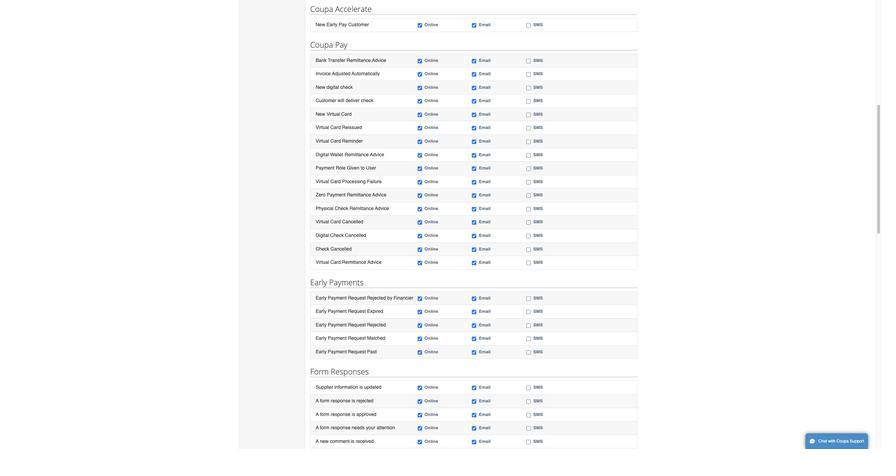 Task type: locate. For each thing, give the bounding box(es) containing it.
21 sms from the top
[[533, 336, 543, 341]]

invoice
[[316, 71, 331, 76]]

payment role given to user
[[316, 165, 376, 171]]

rejected
[[357, 398, 373, 404]]

0 vertical spatial check
[[335, 206, 348, 211]]

early payment request matched
[[316, 336, 385, 341]]

given
[[347, 165, 359, 171]]

customer left will
[[316, 98, 336, 103]]

request down early payment request rejected
[[348, 336, 366, 341]]

early for early payments
[[310, 277, 327, 288]]

payment down 'early payment request expired'
[[328, 322, 347, 328]]

26 email from the top
[[479, 426, 491, 431]]

18 online from the top
[[424, 296, 438, 301]]

a for a form response is approved
[[316, 412, 319, 417]]

7 sms from the top
[[533, 125, 543, 130]]

1 vertical spatial coupa
[[310, 39, 333, 50]]

2 rejected from the top
[[367, 322, 386, 328]]

17 email from the top
[[479, 260, 491, 265]]

check right deliver
[[361, 98, 373, 103]]

response up a form response is approved
[[331, 398, 350, 404]]

3 new from the top
[[316, 111, 325, 117]]

bank transfer remittance advice
[[316, 57, 386, 63]]

payment right zero
[[327, 192, 346, 198]]

early down early payments
[[316, 295, 327, 301]]

14 online from the top
[[424, 220, 438, 225]]

17 sms from the top
[[533, 260, 543, 265]]

virtual up virtual card reissued
[[327, 111, 340, 117]]

new up virtual card reissued
[[316, 111, 325, 117]]

early payments
[[310, 277, 364, 288]]

0 vertical spatial form
[[320, 398, 329, 404]]

24 sms from the top
[[533, 399, 543, 404]]

coupa for coupa accelerate
[[310, 3, 333, 14]]

16 email from the top
[[479, 247, 491, 252]]

email
[[479, 22, 491, 27], [479, 58, 491, 63], [479, 71, 491, 76], [479, 85, 491, 90], [479, 98, 491, 103], [479, 112, 491, 117], [479, 125, 491, 130], [479, 139, 491, 144], [479, 152, 491, 157], [479, 166, 491, 171], [479, 179, 491, 184], [479, 193, 491, 198], [479, 206, 491, 211], [479, 220, 491, 225], [479, 233, 491, 238], [479, 247, 491, 252], [479, 260, 491, 265], [479, 296, 491, 301], [479, 309, 491, 314], [479, 323, 491, 328], [479, 336, 491, 341], [479, 350, 491, 355], [479, 385, 491, 390], [479, 399, 491, 404], [479, 412, 491, 417], [479, 426, 491, 431], [479, 439, 491, 444]]

rejected
[[367, 295, 386, 301], [367, 322, 386, 328]]

check
[[335, 206, 348, 211], [330, 233, 344, 238], [316, 246, 329, 252]]

0 vertical spatial new
[[316, 22, 325, 27]]

7 email from the top
[[479, 125, 491, 130]]

early for early payment request rejected by financier
[[316, 295, 327, 301]]

5 email from the top
[[479, 98, 491, 103]]

3 email from the top
[[479, 71, 491, 76]]

payment down early payments
[[328, 295, 347, 301]]

sms for early payment request rejected by financier
[[533, 296, 543, 301]]

chat with coupa support button
[[805, 434, 868, 449]]

check
[[340, 84, 353, 90], [361, 98, 373, 103]]

card for reminder
[[330, 138, 341, 144]]

7 online from the top
[[424, 125, 438, 130]]

digital
[[316, 152, 329, 157], [316, 233, 329, 238]]

email for early payment request paid
[[479, 350, 491, 355]]

check cancelled
[[316, 246, 352, 252]]

request up 'early payment request expired'
[[348, 295, 366, 301]]

virtual card remittance advice
[[316, 260, 382, 265]]

15 online from the top
[[424, 233, 438, 238]]

21 online from the top
[[424, 336, 438, 341]]

19 online from the top
[[424, 309, 438, 314]]

19 email from the top
[[479, 309, 491, 314]]

is left the "approved"
[[352, 412, 355, 417]]

2 vertical spatial form
[[320, 425, 329, 431]]

6 email from the top
[[479, 112, 491, 117]]

0 horizontal spatial customer
[[316, 98, 336, 103]]

early up early payment request rejected
[[316, 309, 327, 314]]

11 sms from the top
[[533, 179, 543, 184]]

sms for payment role given to user
[[533, 166, 543, 171]]

coupa
[[310, 3, 333, 14], [310, 39, 333, 50], [837, 439, 849, 444]]

a new comment is received
[[316, 439, 374, 444]]

form responses
[[310, 366, 369, 377]]

0 vertical spatial cancelled
[[342, 219, 363, 225]]

2 digital from the top
[[316, 233, 329, 238]]

supplier information is updated
[[316, 385, 381, 390]]

24 online from the top
[[424, 399, 438, 404]]

check for physical
[[335, 206, 348, 211]]

customer down accelerate
[[348, 22, 369, 27]]

2 vertical spatial check
[[316, 246, 329, 252]]

18 sms from the top
[[533, 296, 543, 301]]

13 email from the top
[[479, 206, 491, 211]]

sms for digital wallet remittance advice
[[533, 152, 543, 157]]

online for virtual card reissued
[[424, 125, 438, 130]]

25 email from the top
[[479, 412, 491, 417]]

10 email from the top
[[479, 166, 491, 171]]

early for early payment request rejected
[[316, 322, 327, 328]]

request up early payment request rejected
[[348, 309, 366, 314]]

physical
[[316, 206, 333, 211]]

coupa right with
[[837, 439, 849, 444]]

1 vertical spatial customer
[[316, 98, 336, 103]]

26 sms from the top
[[533, 426, 543, 431]]

online for a new comment is received
[[424, 439, 438, 444]]

online for virtual card cancelled
[[424, 220, 438, 225]]

sms for bank transfer remittance advice
[[533, 58, 543, 63]]

10 sms from the top
[[533, 166, 543, 171]]

form up new
[[320, 425, 329, 431]]

card up the 'wallet' on the left
[[330, 138, 341, 144]]

2 form from the top
[[320, 412, 329, 417]]

check for digital
[[330, 233, 344, 238]]

early up form
[[316, 349, 327, 355]]

adjusted
[[332, 71, 350, 76]]

cancelled down virtual card cancelled at left top
[[345, 233, 366, 238]]

2 vertical spatial new
[[316, 111, 325, 117]]

online for early payment request rejected
[[424, 323, 438, 328]]

to
[[361, 165, 365, 171]]

9 online from the top
[[424, 152, 438, 157]]

email for a form response is rejected
[[479, 399, 491, 404]]

3 online from the top
[[424, 71, 438, 76]]

sms for virtual card cancelled
[[533, 220, 543, 225]]

virtual down check cancelled
[[316, 260, 329, 265]]

13 sms from the top
[[533, 206, 543, 211]]

2 request from the top
[[348, 309, 366, 314]]

payment down early payment request matched
[[328, 349, 347, 355]]

1 digital from the top
[[316, 152, 329, 157]]

early payment request paid
[[316, 349, 377, 355]]

1 vertical spatial rejected
[[367, 322, 386, 328]]

by
[[387, 295, 392, 301]]

5 request from the top
[[348, 349, 366, 355]]

online for a form response needs your attention
[[424, 426, 438, 431]]

11 online from the top
[[424, 179, 438, 184]]

23 online from the top
[[424, 385, 438, 390]]

2 a from the top
[[316, 412, 319, 417]]

15 email from the top
[[479, 233, 491, 238]]

remittance down zero payment remittance advice
[[350, 206, 374, 211]]

22 online from the top
[[424, 350, 438, 355]]

email for virtual card reminder
[[479, 139, 491, 144]]

response up comment at the bottom of page
[[331, 425, 350, 431]]

13 online from the top
[[424, 206, 438, 211]]

sms for a form response is approved
[[533, 412, 543, 417]]

16 online from the top
[[424, 247, 438, 252]]

25 online from the top
[[424, 412, 438, 417]]

automatically
[[352, 71, 380, 76]]

sms for a form response needs your attention
[[533, 426, 543, 431]]

2 vertical spatial coupa
[[837, 439, 849, 444]]

email for a form response is approved
[[479, 412, 491, 417]]

1 vertical spatial form
[[320, 412, 329, 417]]

user
[[366, 165, 376, 171]]

pay up transfer
[[335, 39, 347, 50]]

virtual down physical
[[316, 219, 329, 225]]

digital up check cancelled
[[316, 233, 329, 238]]

coupa pay
[[310, 39, 347, 50]]

virtual for virtual card processing failure
[[316, 179, 329, 184]]

22 email from the top
[[479, 350, 491, 355]]

5 online from the top
[[424, 98, 438, 103]]

online
[[424, 22, 438, 27], [424, 58, 438, 63], [424, 71, 438, 76], [424, 85, 438, 90], [424, 98, 438, 103], [424, 112, 438, 117], [424, 125, 438, 130], [424, 139, 438, 144], [424, 152, 438, 157], [424, 166, 438, 171], [424, 179, 438, 184], [424, 193, 438, 198], [424, 206, 438, 211], [424, 220, 438, 225], [424, 233, 438, 238], [424, 247, 438, 252], [424, 260, 438, 265], [424, 296, 438, 301], [424, 309, 438, 314], [424, 323, 438, 328], [424, 336, 438, 341], [424, 350, 438, 355], [424, 385, 438, 390], [424, 399, 438, 404], [424, 412, 438, 417], [424, 426, 438, 431], [424, 439, 438, 444]]

1 vertical spatial check
[[330, 233, 344, 238]]

11 email from the top
[[479, 179, 491, 184]]

20 email from the top
[[479, 323, 491, 328]]

rejected left by at the bottom of the page
[[367, 295, 386, 301]]

will
[[338, 98, 344, 103]]

14 sms from the top
[[533, 220, 543, 225]]

1 vertical spatial new
[[316, 84, 325, 90]]

0 vertical spatial response
[[331, 398, 350, 404]]

2 online from the top
[[424, 58, 438, 63]]

early down 'early payment request expired'
[[316, 322, 327, 328]]

None checkbox
[[418, 23, 422, 28], [472, 23, 476, 28], [526, 23, 531, 28], [418, 59, 422, 63], [472, 59, 476, 63], [418, 72, 422, 77], [418, 86, 422, 90], [472, 86, 476, 90], [526, 86, 531, 90], [472, 99, 476, 104], [418, 126, 422, 131], [418, 140, 422, 144], [526, 153, 531, 158], [472, 167, 476, 171], [526, 167, 531, 171], [418, 180, 422, 185], [418, 194, 422, 198], [526, 194, 531, 198], [418, 207, 422, 212], [526, 207, 531, 212], [418, 234, 422, 238], [526, 234, 531, 238], [472, 248, 476, 252], [526, 297, 531, 301], [418, 310, 422, 315], [472, 324, 476, 328], [418, 337, 422, 342], [526, 337, 531, 342], [418, 351, 422, 355], [526, 351, 531, 355], [418, 386, 422, 391], [526, 386, 531, 391], [418, 400, 422, 404], [472, 400, 476, 404], [418, 413, 422, 418], [472, 413, 476, 418], [472, 427, 476, 431], [526, 427, 531, 431], [472, 440, 476, 445], [418, 23, 422, 28], [472, 23, 476, 28], [526, 23, 531, 28], [418, 59, 422, 63], [472, 59, 476, 63], [418, 72, 422, 77], [418, 86, 422, 90], [472, 86, 476, 90], [526, 86, 531, 90], [472, 99, 476, 104], [418, 126, 422, 131], [418, 140, 422, 144], [526, 153, 531, 158], [472, 167, 476, 171], [526, 167, 531, 171], [418, 180, 422, 185], [418, 194, 422, 198], [526, 194, 531, 198], [418, 207, 422, 212], [526, 207, 531, 212], [418, 234, 422, 238], [526, 234, 531, 238], [472, 248, 476, 252], [526, 297, 531, 301], [418, 310, 422, 315], [472, 324, 476, 328], [418, 337, 422, 342], [526, 337, 531, 342], [418, 351, 422, 355], [526, 351, 531, 355], [418, 386, 422, 391], [526, 386, 531, 391], [418, 400, 422, 404], [472, 400, 476, 404], [418, 413, 422, 418], [472, 413, 476, 418], [472, 427, 476, 431], [526, 427, 531, 431], [472, 440, 476, 445]]

request for early payment request matched
[[348, 336, 366, 341]]

online for a form response is approved
[[424, 412, 438, 417]]

4 online from the top
[[424, 85, 438, 90]]

remittance for card
[[342, 260, 366, 265]]

response down a form response is rejected at the bottom of the page
[[331, 412, 350, 417]]

27 email from the top
[[479, 439, 491, 444]]

0 vertical spatial coupa
[[310, 3, 333, 14]]

16 sms from the top
[[533, 247, 543, 252]]

received
[[356, 439, 374, 444]]

1 email from the top
[[479, 22, 491, 27]]

remittance up payments
[[342, 260, 366, 265]]

23 sms from the top
[[533, 385, 543, 390]]

zero
[[316, 192, 325, 198]]

sms for early payment request expired
[[533, 309, 543, 314]]

zero payment remittance advice
[[316, 192, 386, 198]]

online for payment role given to user
[[424, 166, 438, 171]]

rejected up matched
[[367, 322, 386, 328]]

23 email from the top
[[479, 385, 491, 390]]

2 email from the top
[[479, 58, 491, 63]]

12 online from the top
[[424, 193, 438, 198]]

1 vertical spatial check
[[361, 98, 373, 103]]

pay
[[339, 22, 347, 27], [335, 39, 347, 50]]

1 vertical spatial pay
[[335, 39, 347, 50]]

sms for digital check cancelled
[[533, 233, 543, 238]]

26 online from the top
[[424, 426, 438, 431]]

8 online from the top
[[424, 139, 438, 144]]

3 request from the top
[[348, 322, 366, 328]]

a form response is rejected
[[316, 398, 373, 404]]

2 new from the top
[[316, 84, 325, 90]]

request down early payment request matched
[[348, 349, 366, 355]]

email for check cancelled
[[479, 247, 491, 252]]

online for supplier information is updated
[[424, 385, 438, 390]]

2 vertical spatial response
[[331, 425, 350, 431]]

early payment request expired
[[316, 309, 383, 314]]

card down check cancelled
[[330, 260, 341, 265]]

request for early payment request rejected by financier
[[348, 295, 366, 301]]

1 vertical spatial response
[[331, 412, 350, 417]]

3 a from the top
[[316, 425, 319, 431]]

early
[[327, 22, 337, 27], [310, 277, 327, 288], [316, 295, 327, 301], [316, 309, 327, 314], [316, 322, 327, 328], [316, 336, 327, 341], [316, 349, 327, 355]]

digital wallet remittance advice
[[316, 152, 384, 157]]

with
[[828, 439, 836, 444]]

remittance for payment
[[347, 192, 371, 198]]

12 email from the top
[[479, 193, 491, 198]]

22 sms from the top
[[533, 350, 543, 355]]

10 online from the top
[[424, 166, 438, 171]]

1 a from the top
[[316, 398, 319, 404]]

form down a form response is rejected at the bottom of the page
[[320, 412, 329, 417]]

card up digital check cancelled
[[330, 219, 341, 225]]

virtual up zero
[[316, 179, 329, 184]]

1 new from the top
[[316, 22, 325, 27]]

virtual down virtual card reissued
[[316, 138, 329, 144]]

sms
[[533, 22, 543, 27], [533, 58, 543, 63], [533, 71, 543, 76], [533, 85, 543, 90], [533, 98, 543, 103], [533, 112, 543, 117], [533, 125, 543, 130], [533, 139, 543, 144], [533, 152, 543, 157], [533, 166, 543, 171], [533, 179, 543, 184], [533, 193, 543, 198], [533, 206, 543, 211], [533, 220, 543, 225], [533, 233, 543, 238], [533, 247, 543, 252], [533, 260, 543, 265], [533, 296, 543, 301], [533, 309, 543, 314], [533, 323, 543, 328], [533, 336, 543, 341], [533, 350, 543, 355], [533, 385, 543, 390], [533, 399, 543, 404], [533, 412, 543, 417], [533, 426, 543, 431], [533, 439, 543, 444]]

27 sms from the top
[[533, 439, 543, 444]]

email for digital wallet remittance advice
[[479, 152, 491, 157]]

8 sms from the top
[[533, 139, 543, 144]]

18 email from the top
[[479, 296, 491, 301]]

1 vertical spatial cancelled
[[345, 233, 366, 238]]

is left received
[[351, 439, 354, 444]]

27 online from the top
[[424, 439, 438, 444]]

4 a from the top
[[316, 439, 319, 444]]

6 sms from the top
[[533, 112, 543, 117]]

is
[[359, 385, 363, 390], [352, 398, 355, 404], [352, 412, 355, 417], [351, 439, 354, 444]]

email for zero payment remittance advice
[[479, 193, 491, 198]]

response
[[331, 398, 350, 404], [331, 412, 350, 417], [331, 425, 350, 431]]

1 form from the top
[[320, 398, 329, 404]]

request up early payment request matched
[[348, 322, 366, 328]]

matched
[[367, 336, 385, 341]]

new left digital
[[316, 84, 325, 90]]

check down digital check cancelled
[[316, 246, 329, 252]]

request for early payment request expired
[[348, 309, 366, 314]]

remittance down processing
[[347, 192, 371, 198]]

sms for supplier information is updated
[[533, 385, 543, 390]]

form down supplier
[[320, 398, 329, 404]]

chat
[[819, 439, 827, 444]]

9 sms from the top
[[533, 152, 543, 157]]

1 sms from the top
[[533, 22, 543, 27]]

is left rejected
[[352, 398, 355, 404]]

sms for new virtual card
[[533, 112, 543, 117]]

12 sms from the top
[[533, 193, 543, 198]]

is for approved
[[352, 412, 355, 417]]

email for physical check remittance advice
[[479, 206, 491, 211]]

20 sms from the top
[[533, 323, 543, 328]]

payment
[[316, 165, 335, 171], [327, 192, 346, 198], [328, 295, 347, 301], [328, 309, 347, 314], [328, 322, 347, 328], [328, 336, 347, 341], [328, 349, 347, 355]]

is left updated
[[359, 385, 363, 390]]

form for a form response needs your attention
[[320, 425, 329, 431]]

online for early payment request paid
[[424, 350, 438, 355]]

4 email from the top
[[479, 85, 491, 90]]

cancelled down the physical check remittance advice
[[342, 219, 363, 225]]

a for a new comment is received
[[316, 439, 319, 444]]

advice
[[372, 57, 386, 63], [370, 152, 384, 157], [372, 192, 386, 198], [375, 206, 389, 211], [367, 260, 382, 265]]

19 sms from the top
[[533, 309, 543, 314]]

20 online from the top
[[424, 323, 438, 328]]

advice for bank transfer remittance advice
[[372, 57, 386, 63]]

rejected for early payment request rejected
[[367, 322, 386, 328]]

0 horizontal spatial check
[[340, 84, 353, 90]]

2 vertical spatial cancelled
[[331, 246, 352, 252]]

check up virtual card cancelled at left top
[[335, 206, 348, 211]]

email for payment role given to user
[[479, 166, 491, 171]]

payment for early payment request rejected
[[328, 322, 347, 328]]

14 email from the top
[[479, 220, 491, 225]]

4 sms from the top
[[533, 85, 543, 90]]

cancelled
[[342, 219, 363, 225], [345, 233, 366, 238], [331, 246, 352, 252]]

remittance
[[347, 57, 371, 63], [345, 152, 369, 157], [347, 192, 371, 198], [350, 206, 374, 211], [342, 260, 366, 265]]

new up coupa pay
[[316, 22, 325, 27]]

online for invoice adjusted automatically
[[424, 71, 438, 76]]

4 request from the top
[[348, 336, 366, 341]]

1 request from the top
[[348, 295, 366, 301]]

3 sms from the top
[[533, 71, 543, 76]]

coupa for coupa pay
[[310, 39, 333, 50]]

digital check cancelled
[[316, 233, 366, 238]]

15 sms from the top
[[533, 233, 543, 238]]

check down virtual card cancelled at left top
[[330, 233, 344, 238]]

digital left the 'wallet' on the left
[[316, 152, 329, 157]]

chat with coupa support
[[819, 439, 864, 444]]

email for virtual card cancelled
[[479, 220, 491, 225]]

request for early payment request rejected
[[348, 322, 366, 328]]

remittance up given
[[345, 152, 369, 157]]

response for approved
[[331, 412, 350, 417]]

21 email from the top
[[479, 336, 491, 341]]

virtual down "new virtual card"
[[316, 125, 329, 130]]

new
[[316, 22, 325, 27], [316, 84, 325, 90], [316, 111, 325, 117]]

a for a form response needs your attention
[[316, 425, 319, 431]]

1 rejected from the top
[[367, 295, 386, 301]]

0 vertical spatial customer
[[348, 22, 369, 27]]

payment up early payment request paid on the left bottom of the page
[[328, 336, 347, 341]]

attention
[[377, 425, 395, 431]]

a
[[316, 398, 319, 404], [316, 412, 319, 417], [316, 425, 319, 431], [316, 439, 319, 444]]

coupa up bank
[[310, 39, 333, 50]]

virtual
[[327, 111, 340, 117], [316, 125, 329, 130], [316, 138, 329, 144], [316, 179, 329, 184], [316, 219, 329, 225], [316, 260, 329, 265]]

request
[[348, 295, 366, 301], [348, 309, 366, 314], [348, 322, 366, 328], [348, 336, 366, 341], [348, 349, 366, 355]]

25 sms from the top
[[533, 412, 543, 417]]

card down role
[[330, 179, 341, 184]]

payment for early payment request rejected by financier
[[328, 295, 347, 301]]

remittance up automatically
[[347, 57, 371, 63]]

cancelled for virtual card cancelled
[[342, 219, 363, 225]]

2 response from the top
[[331, 412, 350, 417]]

cancelled down digital check cancelled
[[331, 246, 352, 252]]

payment up early payment request rejected
[[328, 309, 347, 314]]

pay down coupa accelerate
[[339, 22, 347, 27]]

email for digital check cancelled
[[479, 233, 491, 238]]

1 vertical spatial digital
[[316, 233, 329, 238]]

paid
[[367, 349, 377, 355]]

card down customer will deliver check
[[341, 111, 352, 117]]

0 vertical spatial rejected
[[367, 295, 386, 301]]

0 vertical spatial digital
[[316, 152, 329, 157]]

check down invoice adjusted automatically
[[340, 84, 353, 90]]

new
[[320, 439, 329, 444]]

5 sms from the top
[[533, 98, 543, 103]]

form
[[320, 398, 329, 404], [320, 412, 329, 417], [320, 425, 329, 431]]

customer
[[348, 22, 369, 27], [316, 98, 336, 103]]

6 online from the top
[[424, 112, 438, 117]]

early left payments
[[310, 277, 327, 288]]

None checkbox
[[526, 59, 531, 63], [472, 72, 476, 77], [526, 72, 531, 77], [418, 99, 422, 104], [526, 99, 531, 104], [418, 113, 422, 117], [472, 113, 476, 117], [526, 113, 531, 117], [472, 126, 476, 131], [526, 126, 531, 131], [472, 140, 476, 144], [526, 140, 531, 144], [418, 153, 422, 158], [472, 153, 476, 158], [418, 167, 422, 171], [472, 180, 476, 185], [526, 180, 531, 185], [472, 194, 476, 198], [472, 207, 476, 212], [418, 221, 422, 225], [472, 221, 476, 225], [526, 221, 531, 225], [472, 234, 476, 238], [418, 248, 422, 252], [526, 248, 531, 252], [418, 261, 422, 265], [472, 261, 476, 265], [526, 261, 531, 265], [418, 297, 422, 301], [472, 297, 476, 301], [472, 310, 476, 315], [526, 310, 531, 315], [418, 324, 422, 328], [526, 324, 531, 328], [472, 337, 476, 342], [472, 351, 476, 355], [472, 386, 476, 391], [526, 400, 531, 404], [526, 413, 531, 418], [418, 427, 422, 431], [418, 440, 422, 445], [526, 440, 531, 445], [526, 59, 531, 63], [472, 72, 476, 77], [526, 72, 531, 77], [418, 99, 422, 104], [526, 99, 531, 104], [418, 113, 422, 117], [472, 113, 476, 117], [526, 113, 531, 117], [472, 126, 476, 131], [526, 126, 531, 131], [472, 140, 476, 144], [526, 140, 531, 144], [418, 153, 422, 158], [472, 153, 476, 158], [418, 167, 422, 171], [472, 180, 476, 185], [526, 180, 531, 185], [472, 194, 476, 198], [472, 207, 476, 212], [418, 221, 422, 225], [472, 221, 476, 225], [526, 221, 531, 225], [472, 234, 476, 238], [418, 248, 422, 252], [526, 248, 531, 252], [418, 261, 422, 265], [472, 261, 476, 265], [526, 261, 531, 265], [418, 297, 422, 301], [472, 297, 476, 301], [472, 310, 476, 315], [526, 310, 531, 315], [418, 324, 422, 328], [526, 324, 531, 328], [472, 337, 476, 342], [472, 351, 476, 355], [472, 386, 476, 391], [526, 400, 531, 404], [526, 413, 531, 418], [418, 427, 422, 431], [418, 440, 422, 445], [526, 440, 531, 445]]

early up early payment request paid on the left bottom of the page
[[316, 336, 327, 341]]

24 email from the top
[[479, 399, 491, 404]]

card down "new virtual card"
[[330, 125, 341, 130]]

email for a new comment is received
[[479, 439, 491, 444]]

card
[[341, 111, 352, 117], [330, 125, 341, 130], [330, 138, 341, 144], [330, 179, 341, 184], [330, 219, 341, 225], [330, 260, 341, 265]]

8 email from the top
[[479, 139, 491, 144]]

1 online from the top
[[424, 22, 438, 27]]

3 form from the top
[[320, 425, 329, 431]]

coupa up new early pay customer
[[310, 3, 333, 14]]

9 email from the top
[[479, 152, 491, 157]]

sms for virtual card remittance advice
[[533, 260, 543, 265]]

financier
[[394, 295, 413, 301]]

2 sms from the top
[[533, 58, 543, 63]]

processing
[[342, 179, 366, 184]]



Task type: describe. For each thing, give the bounding box(es) containing it.
online for virtual card remittance advice
[[424, 260, 438, 265]]

payment for early payment request matched
[[328, 336, 347, 341]]

advice for digital wallet remittance advice
[[370, 152, 384, 157]]

payment for early payment request paid
[[328, 349, 347, 355]]

sms for a form response is rejected
[[533, 399, 543, 404]]

online for early payment request expired
[[424, 309, 438, 314]]

sms for new early pay customer
[[533, 22, 543, 27]]

new digital check
[[316, 84, 353, 90]]

email for early payment request expired
[[479, 309, 491, 314]]

card for remittance
[[330, 260, 341, 265]]

email for early payment request matched
[[479, 336, 491, 341]]

sms for early payment request matched
[[533, 336, 543, 341]]

supplier
[[316, 385, 333, 390]]

online for physical check remittance advice
[[424, 206, 438, 211]]

updated
[[364, 385, 381, 390]]

accelerate
[[335, 3, 372, 14]]

virtual card processing failure
[[316, 179, 382, 184]]

sms for virtual card processing failure
[[533, 179, 543, 184]]

request for early payment request paid
[[348, 349, 366, 355]]

needs
[[352, 425, 365, 431]]

payments
[[329, 277, 364, 288]]

email for new digital check
[[479, 85, 491, 90]]

advice for physical check remittance advice
[[375, 206, 389, 211]]

sms for early payment request rejected
[[533, 323, 543, 328]]

sms for virtual card reissued
[[533, 125, 543, 130]]

payment for early payment request expired
[[328, 309, 347, 314]]

virtual for virtual card remittance advice
[[316, 260, 329, 265]]

sms for customer will deliver check
[[533, 98, 543, 103]]

online for virtual card processing failure
[[424, 179, 438, 184]]

sms for virtual card reminder
[[533, 139, 543, 144]]

transfer
[[328, 57, 345, 63]]

form for a form response is rejected
[[320, 398, 329, 404]]

early down coupa accelerate
[[327, 22, 337, 27]]

new virtual card
[[316, 111, 352, 117]]

online for customer will deliver check
[[424, 98, 438, 103]]

virtual card reissued
[[316, 125, 362, 130]]

information
[[335, 385, 358, 390]]

your
[[366, 425, 375, 431]]

early payment request rejected
[[316, 322, 386, 328]]

card for reissued
[[330, 125, 341, 130]]

a for a form response is rejected
[[316, 398, 319, 404]]

a form response needs your attention
[[316, 425, 395, 431]]

email for a form response needs your attention
[[479, 426, 491, 431]]

coupa inside chat with coupa support "button"
[[837, 439, 849, 444]]

sms for early payment request paid
[[533, 350, 543, 355]]

1 horizontal spatial customer
[[348, 22, 369, 27]]

sms for zero payment remittance advice
[[533, 193, 543, 198]]

email for virtual card processing failure
[[479, 179, 491, 184]]

early for early payment request expired
[[316, 309, 327, 314]]

online for virtual card reminder
[[424, 139, 438, 144]]

remittance for wallet
[[345, 152, 369, 157]]

invoice adjusted automatically
[[316, 71, 380, 76]]

wallet
[[330, 152, 343, 157]]

online for early payment request matched
[[424, 336, 438, 341]]

cancelled for digital check cancelled
[[345, 233, 366, 238]]

email for virtual card remittance advice
[[479, 260, 491, 265]]

online for bank transfer remittance advice
[[424, 58, 438, 63]]

online for check cancelled
[[424, 247, 438, 252]]

online for digital wallet remittance advice
[[424, 152, 438, 157]]

reminder
[[342, 138, 363, 144]]

advice for zero payment remittance advice
[[372, 192, 386, 198]]

payment left role
[[316, 165, 335, 171]]

email for virtual card reissued
[[479, 125, 491, 130]]

virtual card reminder
[[316, 138, 363, 144]]

card for cancelled
[[330, 219, 341, 225]]

email for customer will deliver check
[[479, 98, 491, 103]]

1 horizontal spatial check
[[361, 98, 373, 103]]

email for early payment request rejected by financier
[[479, 296, 491, 301]]

card for processing
[[330, 179, 341, 184]]

online for early payment request rejected by financier
[[424, 296, 438, 301]]

sms for check cancelled
[[533, 247, 543, 252]]

failure
[[367, 179, 382, 184]]

digital
[[327, 84, 339, 90]]

virtual for virtual card reminder
[[316, 138, 329, 144]]

new early pay customer
[[316, 22, 369, 27]]

deliver
[[346, 98, 360, 103]]

customer will deliver check
[[316, 98, 373, 103]]

expired
[[367, 309, 383, 314]]

0 vertical spatial pay
[[339, 22, 347, 27]]

online for new early pay customer
[[424, 22, 438, 27]]

form
[[310, 366, 329, 377]]

comment
[[330, 439, 350, 444]]

email for invoice adjusted automatically
[[479, 71, 491, 76]]

responses
[[331, 366, 369, 377]]

new for new virtual card
[[316, 111, 325, 117]]

email for bank transfer remittance advice
[[479, 58, 491, 63]]

online for zero payment remittance advice
[[424, 193, 438, 198]]

virtual card cancelled
[[316, 219, 363, 225]]

remittance for transfer
[[347, 57, 371, 63]]

digital for digital check cancelled
[[316, 233, 329, 238]]

sms for a new comment is received
[[533, 439, 543, 444]]

email for early payment request rejected
[[479, 323, 491, 328]]

remittance for check
[[350, 206, 374, 211]]

early payment request rejected by financier
[[316, 295, 413, 301]]

virtual for virtual card cancelled
[[316, 219, 329, 225]]

coupa accelerate
[[310, 3, 372, 14]]

payment for zero payment remittance advice
[[327, 192, 346, 198]]

a form response is approved
[[316, 412, 376, 417]]

role
[[336, 165, 346, 171]]

reissued
[[342, 125, 362, 130]]

physical check remittance advice
[[316, 206, 389, 211]]

email for supplier information is updated
[[479, 385, 491, 390]]

new for new digital check
[[316, 84, 325, 90]]

support
[[850, 439, 864, 444]]

early for early payment request paid
[[316, 349, 327, 355]]

bank
[[316, 57, 327, 63]]

0 vertical spatial check
[[340, 84, 353, 90]]

response for your
[[331, 425, 350, 431]]

response for rejected
[[331, 398, 350, 404]]

approved
[[357, 412, 376, 417]]



Task type: vqa. For each thing, say whether or not it's contained in the screenshot.
Email corresponding to Digital Check Cancelled
yes



